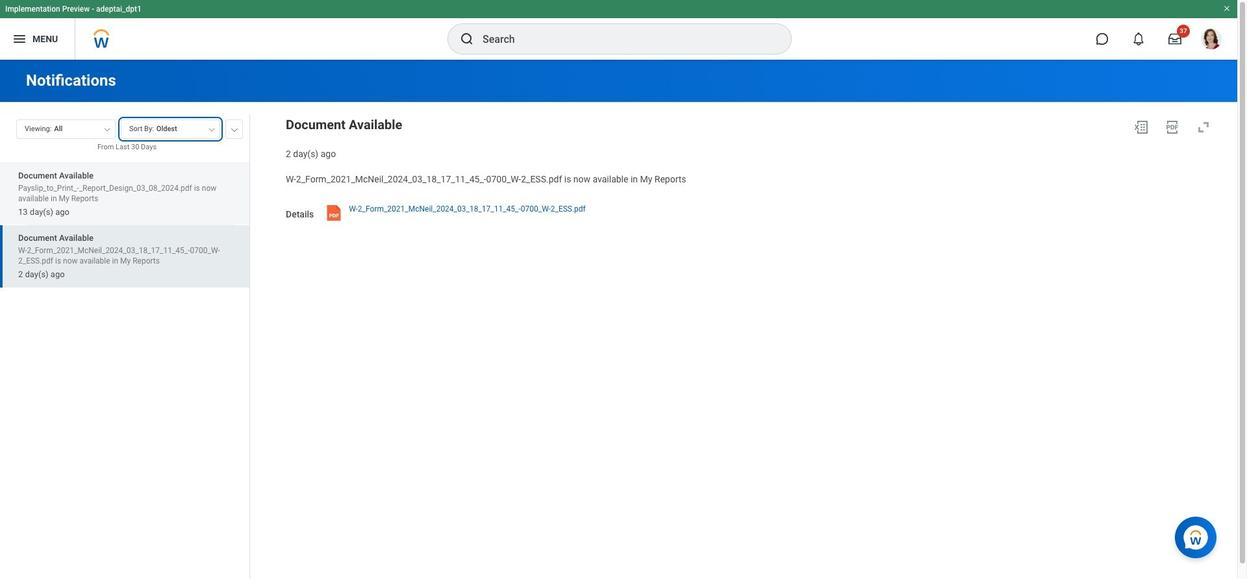 Task type: describe. For each thing, give the bounding box(es) containing it.
justify image
[[12, 31, 27, 47]]

export to excel image
[[1134, 120, 1149, 135]]

fullscreen image
[[1196, 120, 1212, 135]]

close environment banner image
[[1223, 5, 1231, 12]]

inbox items list box
[[0, 162, 249, 579]]

more image
[[231, 125, 238, 132]]



Task type: locate. For each thing, give the bounding box(es) containing it.
Search Workday  search field
[[483, 25, 765, 53]]

notifications large image
[[1132, 32, 1145, 45]]

profile logan mcneil image
[[1201, 29, 1222, 52]]

inbox large image
[[1169, 32, 1182, 45]]

view printable version (pdf) image
[[1165, 120, 1180, 135]]

search image
[[459, 31, 475, 47]]

banner
[[0, 0, 1238, 60]]

tab panel
[[0, 114, 249, 579]]

region
[[286, 114, 1217, 160]]

main content
[[0, 60, 1238, 579]]



Task type: vqa. For each thing, say whether or not it's contained in the screenshot.
"profile logan mcneil" icon
yes



